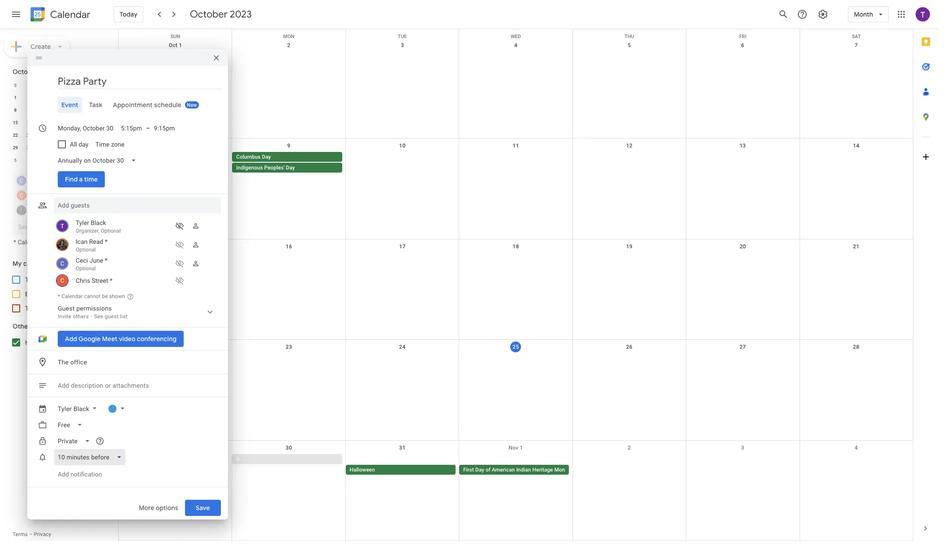 Task type: locate. For each thing, give the bounding box(es) containing it.
1 horizontal spatial 15
[[172, 243, 179, 250]]

6 down "30" element
[[28, 158, 30, 163]]

Guests text field
[[58, 197, 217, 213]]

5 down thu
[[628, 42, 631, 48]]

s left m
[[14, 83, 17, 88]]

the
[[58, 359, 69, 366]]

6 down fri
[[742, 42, 745, 48]]

0 vertical spatial 15
[[13, 120, 18, 125]]

0 vertical spatial calendar
[[50, 8, 91, 21]]

3
[[401, 42, 404, 48], [83, 145, 86, 150], [742, 445, 745, 451]]

calendars right my
[[23, 260, 53, 268]]

optional inside tyler black organizer, optional
[[101, 228, 121, 234]]

24 inside grid
[[400, 344, 406, 350]]

1 vertical spatial be
[[102, 293, 108, 300]]

tyler up bills
[[25, 276, 39, 283]]

1
[[179, 42, 182, 48], [14, 95, 17, 100], [55, 145, 58, 150], [520, 445, 524, 451]]

30 inside grid
[[286, 445, 292, 451]]

add notification
[[58, 471, 102, 478]]

9 down november 2 element
[[69, 158, 72, 163]]

halloween button
[[346, 465, 456, 475]]

9 up 16 element
[[28, 108, 30, 113]]

day down 'columbus day' 'button'
[[286, 165, 295, 171]]

cannot
[[44, 239, 63, 246], [84, 293, 101, 300]]

s up 7 element on the top left of page
[[97, 83, 99, 88]]

0 vertical spatial day
[[262, 154, 271, 160]]

tyler
[[76, 219, 89, 226], [25, 276, 39, 283], [58, 405, 72, 412]]

1 vertical spatial 8
[[55, 158, 58, 163]]

calendar up create
[[50, 8, 91, 21]]

1 horizontal spatial 10
[[400, 143, 406, 149]]

0 horizontal spatial 24
[[40, 133, 45, 138]]

0 vertical spatial tyler black
[[25, 276, 55, 283]]

november 10 element
[[79, 155, 90, 166]]

tyler up organizer,
[[76, 219, 89, 226]]

0 horizontal spatial 15
[[13, 120, 18, 125]]

attachments
[[113, 382, 149, 389]]

0 horizontal spatial cannot
[[44, 239, 63, 246]]

9 for october 2023
[[28, 108, 30, 113]]

22
[[13, 133, 18, 138], [172, 344, 179, 350]]

4
[[515, 42, 518, 48], [55, 95, 58, 100], [97, 145, 99, 150], [855, 445, 859, 451]]

privacy link
[[34, 531, 51, 538]]

0 horizontal spatial tab list
[[35, 97, 221, 113]]

20 element
[[79, 117, 90, 128]]

1 horizontal spatial s
[[97, 83, 99, 88]]

1 add from the top
[[58, 382, 69, 389]]

optional down ican
[[76, 247, 96, 253]]

find
[[65, 175, 78, 183]]

1 vertical spatial 5
[[69, 95, 72, 100]]

15
[[13, 120, 18, 125], [172, 243, 179, 250]]

15 inside grid
[[172, 243, 179, 250]]

add for add description or attachments
[[58, 382, 69, 389]]

10
[[400, 143, 406, 149], [82, 158, 87, 163]]

add
[[58, 382, 69, 389], [58, 471, 69, 478]]

shown
[[73, 239, 92, 246], [109, 293, 125, 300]]

tyler black organizer, optional
[[76, 219, 121, 234]]

calendars inside dropdown button
[[32, 322, 61, 330]]

2 vertical spatial 5
[[14, 158, 17, 163]]

22 up the office dropdown button
[[172, 344, 179, 350]]

1 vertical spatial 6
[[83, 95, 86, 100]]

black up organizer,
[[91, 219, 106, 226]]

calendar up guest
[[61, 293, 83, 300]]

tyler black up bills
[[25, 276, 55, 283]]

1 vertical spatial 11
[[513, 143, 519, 149]]

calendars up the in
[[32, 322, 61, 330]]

0 horizontal spatial 12
[[68, 108, 73, 113]]

0 vertical spatial cannot
[[44, 239, 63, 246]]

1 horizontal spatial be
[[102, 293, 108, 300]]

0 vertical spatial * calendar cannot be shown
[[13, 239, 92, 246]]

1 vertical spatial tyler
[[25, 276, 39, 283]]

28 element
[[93, 130, 103, 141]]

0 vertical spatial 8
[[14, 108, 17, 113]]

oct
[[169, 42, 178, 48]]

other
[[13, 322, 31, 330]]

1 vertical spatial 16
[[286, 243, 292, 250]]

tyler black inside my calendars list
[[25, 276, 55, 283]]

see
[[94, 313, 103, 320]]

6 down f
[[83, 95, 86, 100]]

12 element
[[65, 105, 76, 116]]

tab list
[[914, 29, 939, 516], [35, 97, 221, 113]]

row containing 5
[[9, 154, 105, 167]]

1 horizontal spatial day
[[286, 165, 295, 171]]

be
[[65, 239, 72, 246], [102, 293, 108, 300]]

1 horizontal spatial month
[[855, 10, 874, 18]]

29 element
[[10, 143, 21, 153]]

columbus day button
[[232, 152, 342, 162]]

0 horizontal spatial shown
[[73, 239, 92, 246]]

columbus day indigenous peoples' day
[[236, 154, 295, 171]]

1 vertical spatial 9
[[288, 143, 291, 149]]

0 horizontal spatial 30
[[27, 145, 32, 150]]

21 element
[[93, 117, 103, 128]]

1 vertical spatial 12
[[627, 143, 633, 149]]

None field
[[54, 152, 144, 169], [54, 417, 90, 433], [54, 433, 97, 449], [54, 449, 129, 465], [54, 152, 144, 169], [54, 417, 90, 433], [54, 433, 97, 449], [54, 449, 129, 465]]

1 vertical spatial 30
[[286, 445, 292, 451]]

1 horizontal spatial cannot
[[84, 293, 101, 300]]

row group
[[9, 91, 105, 167]]

october 2023
[[190, 8, 252, 21], [13, 68, 54, 76]]

26
[[627, 344, 633, 350]]

1 horizontal spatial 13
[[740, 143, 747, 149]]

zone
[[111, 141, 125, 148]]

main drawer image
[[11, 9, 22, 20]]

grid
[[118, 29, 914, 541]]

calendars
[[23, 260, 53, 268], [32, 322, 61, 330]]

black down my calendars dropdown button
[[40, 276, 55, 283]]

29
[[13, 145, 18, 150]]

0 vertical spatial 16
[[27, 120, 32, 125]]

1 vertical spatial 22
[[172, 344, 179, 350]]

month up sat
[[855, 10, 874, 18]]

17 inside october 2023 grid
[[40, 120, 45, 125]]

of
[[486, 467, 491, 473]]

or
[[105, 382, 111, 389]]

add inside add notification button
[[58, 471, 69, 478]]

15 up show schedule of ceci june icon
[[172, 243, 179, 250]]

2 horizontal spatial tyler
[[76, 219, 89, 226]]

black down description
[[74, 405, 89, 412]]

calendar inside search box
[[18, 239, 43, 246]]

8 up 15 element at the top left of page
[[14, 108, 17, 113]]

0 vertical spatial 11
[[54, 108, 59, 113]]

13
[[82, 108, 87, 113], [740, 143, 747, 149]]

calendar up my calendars
[[18, 239, 43, 246]]

9 up 'columbus day' 'button'
[[288, 143, 291, 149]]

27 element
[[79, 130, 90, 141]]

time zone
[[96, 141, 125, 148]]

optional for june
[[76, 265, 96, 272]]

1 vertical spatial add
[[58, 471, 69, 478]]

chris street tree item
[[54, 273, 221, 288]]

2 horizontal spatial day
[[476, 467, 485, 473]]

month right heritage
[[555, 467, 570, 473]]

* inside ceci june * optional
[[105, 257, 108, 264]]

1 vertical spatial calendar
[[18, 239, 43, 246]]

2 add from the top
[[58, 471, 69, 478]]

november 5 element
[[10, 155, 21, 166]]

tyler down description
[[58, 405, 72, 412]]

3 inside grid
[[83, 145, 86, 150]]

add down the
[[58, 382, 69, 389]]

mon
[[283, 34, 295, 39]]

* calendar cannot be shown up "permissions"
[[58, 293, 125, 300]]

day up peoples'
[[262, 154, 271, 160]]

* inside 'chris street' tree item
[[110, 277, 113, 284]]

* for ican read * optional
[[105, 238, 108, 245]]

14 inside grid
[[854, 143, 860, 149]]

in
[[51, 339, 56, 346]]

guest
[[58, 305, 75, 312]]

2 horizontal spatial 5
[[628, 42, 631, 48]]

11 element
[[51, 105, 62, 116]]

other calendars button
[[2, 319, 111, 334]]

1 vertical spatial 24
[[400, 344, 406, 350]]

0 vertical spatial 14
[[95, 108, 101, 113]]

indigenous peoples' day button
[[232, 163, 342, 173]]

cell containing columbus day
[[232, 152, 346, 174]]

5 down 29 element
[[14, 158, 17, 163]]

23 element
[[24, 130, 35, 141]]

2023
[[230, 8, 252, 21], [40, 68, 54, 76]]

24 inside row group
[[40, 133, 45, 138]]

* up guest
[[58, 293, 60, 300]]

1 horizontal spatial 17
[[400, 243, 406, 250]]

0 horizontal spatial 9
[[28, 108, 30, 113]]

1 vertical spatial 15
[[172, 243, 179, 250]]

shown down organizer,
[[73, 239, 92, 246]]

1 horizontal spatial –
[[146, 125, 150, 132]]

time
[[84, 175, 98, 183]]

0 horizontal spatial month
[[555, 467, 570, 473]]

my calendars button
[[2, 256, 111, 271]]

add description or attachments
[[58, 382, 149, 389]]

appointment schedule
[[113, 101, 182, 109]]

* right read
[[105, 238, 108, 245]]

11 for november 11 element
[[95, 158, 101, 163]]

day left of
[[476, 467, 485, 473]]

guest
[[105, 313, 119, 320]]

show schedule of ican read image
[[173, 238, 187, 252]]

first
[[464, 467, 474, 473]]

15 up 22 'element'
[[13, 120, 18, 125]]

black inside my calendars list
[[40, 276, 55, 283]]

6
[[742, 42, 745, 48], [83, 95, 86, 100], [28, 158, 30, 163]]

my calendars list
[[2, 273, 111, 316]]

0 horizontal spatial 10
[[82, 158, 87, 163]]

1 vertical spatial october
[[13, 68, 38, 76]]

12
[[68, 108, 73, 113], [627, 143, 633, 149]]

1 horizontal spatial 11
[[95, 158, 101, 163]]

1 horizontal spatial 14
[[854, 143, 860, 149]]

0 vertical spatial 24
[[40, 133, 45, 138]]

2 vertical spatial black
[[74, 405, 89, 412]]

thu
[[625, 34, 635, 39]]

5 up event
[[69, 95, 72, 100]]

bills
[[25, 291, 37, 298]]

1 right nov
[[520, 445, 524, 451]]

tyler black
[[25, 276, 55, 283], [58, 405, 89, 412]]

cannot up "permissions"
[[84, 293, 101, 300]]

0 horizontal spatial be
[[65, 239, 72, 246]]

optional inside ican read * optional
[[76, 247, 96, 253]]

0 vertical spatial 13
[[82, 108, 87, 113]]

united
[[57, 339, 75, 346]]

1 horizontal spatial tyler black
[[58, 405, 89, 412]]

november 3 element
[[79, 143, 90, 153]]

optional down 'ceci'
[[76, 265, 96, 272]]

1 horizontal spatial shown
[[109, 293, 125, 300]]

2 vertical spatial tyler
[[58, 405, 72, 412]]

cannot down "search for people" text field
[[44, 239, 63, 246]]

calendar
[[50, 8, 91, 21], [18, 239, 43, 246], [61, 293, 83, 300]]

* right street
[[110, 277, 113, 284]]

5 inside grid
[[628, 42, 631, 48]]

1 vertical spatial day
[[286, 165, 295, 171]]

22 element
[[10, 130, 21, 141]]

* inside ican read * optional
[[105, 238, 108, 245]]

1 vertical spatial 10
[[82, 158, 87, 163]]

calendars for my calendars
[[23, 260, 53, 268]]

shown up guest
[[109, 293, 125, 300]]

optional up read
[[101, 228, 121, 234]]

2 horizontal spatial 9
[[288, 143, 291, 149]]

17
[[40, 120, 45, 125], [400, 243, 406, 250]]

a
[[79, 175, 83, 183]]

w
[[55, 83, 59, 88]]

nov 1
[[509, 445, 524, 451]]

1 vertical spatial cannot
[[84, 293, 101, 300]]

1 vertical spatial 2023
[[40, 68, 54, 76]]

november 11 element
[[93, 155, 103, 166]]

8 down november 1 element
[[55, 158, 58, 163]]

new element
[[185, 101, 199, 109]]

30 inside october 2023 grid
[[27, 145, 32, 150]]

22 down 15 element at the top left of page
[[13, 133, 18, 138]]

heritage
[[533, 467, 553, 473]]

* inside search box
[[13, 239, 16, 246]]

row
[[119, 29, 914, 39], [119, 38, 914, 139], [9, 79, 105, 91], [9, 91, 105, 104], [9, 104, 105, 117], [9, 117, 105, 129], [9, 129, 105, 142], [119, 139, 914, 239], [9, 142, 105, 154], [9, 154, 105, 167], [119, 239, 914, 340], [119, 340, 914, 441], [119, 441, 914, 541]]

1 vertical spatial 14
[[854, 143, 860, 149]]

9
[[28, 108, 30, 113], [288, 143, 291, 149], [69, 158, 72, 163]]

tasks
[[25, 305, 42, 312]]

– right terms link
[[29, 531, 33, 538]]

* calendar cannot be shown down "search for people" text field
[[13, 239, 92, 246]]

0 horizontal spatial 14
[[95, 108, 101, 113]]

* up my
[[13, 239, 16, 246]]

s
[[14, 83, 17, 88], [97, 83, 99, 88]]

28
[[854, 344, 860, 350]]

– left end time 'text field'
[[146, 125, 150, 132]]

row containing oct 1
[[119, 38, 914, 139]]

0 vertical spatial 10
[[400, 143, 406, 149]]

1 horizontal spatial 22
[[172, 344, 179, 350]]

november 9 element
[[65, 155, 76, 166]]

1 horizontal spatial tab list
[[914, 29, 939, 516]]

be up "permissions"
[[102, 293, 108, 300]]

november 2 element
[[65, 143, 76, 153]]

my
[[13, 260, 22, 268]]

1 horizontal spatial 16
[[286, 243, 292, 250]]

0 vertical spatial 3
[[401, 42, 404, 48]]

11 inside grid
[[513, 143, 519, 149]]

1 vertical spatial black
[[40, 276, 55, 283]]

0 horizontal spatial 3
[[83, 145, 86, 150]]

* right june
[[105, 257, 108, 264]]

1 horizontal spatial 30
[[286, 445, 292, 451]]

0 vertical spatial black
[[91, 219, 106, 226]]

2 vertical spatial 3
[[742, 445, 745, 451]]

2 horizontal spatial 3
[[742, 445, 745, 451]]

tyler black down description
[[58, 405, 89, 412]]

month inside button
[[555, 467, 570, 473]]

privacy
[[34, 531, 51, 538]]

1 horizontal spatial 9
[[69, 158, 72, 163]]

optional for read
[[76, 247, 96, 253]]

1 right the oct
[[179, 42, 182, 48]]

22 inside 'element'
[[13, 133, 18, 138]]

fri
[[740, 34, 747, 39]]

30
[[27, 145, 32, 150], [286, 445, 292, 451]]

2 horizontal spatial 11
[[513, 143, 519, 149]]

0 horizontal spatial 17
[[40, 120, 45, 125]]

23
[[27, 133, 32, 138], [286, 344, 292, 350]]

1 horizontal spatial 24
[[400, 344, 406, 350]]

1 vertical spatial 23
[[286, 344, 292, 350]]

0 vertical spatial october
[[190, 8, 228, 21]]

2 s from the left
[[97, 83, 99, 88]]

0 horizontal spatial black
[[40, 276, 55, 283]]

be left ican
[[65, 239, 72, 246]]

black
[[91, 219, 106, 226], [40, 276, 55, 283], [74, 405, 89, 412]]

0 vertical spatial shown
[[73, 239, 92, 246]]

1 horizontal spatial black
[[74, 405, 89, 412]]

1 horizontal spatial 2023
[[230, 8, 252, 21]]

9 inside grid
[[288, 143, 291, 149]]

optional inside ceci june * optional
[[76, 265, 96, 272]]

1 horizontal spatial tyler
[[58, 405, 72, 412]]

day inside first day of american indian heritage month button
[[476, 467, 485, 473]]

0 vertical spatial 30
[[27, 145, 32, 150]]

november 6 element
[[24, 155, 35, 166]]

indian
[[517, 467, 532, 473]]

10 inside grid
[[400, 143, 406, 149]]

calendars inside dropdown button
[[23, 260, 53, 268]]

0 vertical spatial be
[[65, 239, 72, 246]]

guests invited to this event. tree
[[54, 217, 221, 288]]

0 vertical spatial tyler
[[76, 219, 89, 226]]

8
[[14, 108, 17, 113], [55, 158, 58, 163]]

add left notification
[[58, 471, 69, 478]]

* calendar cannot be shown
[[13, 239, 92, 246], [58, 293, 125, 300]]

cell
[[50, 129, 64, 142], [119, 152, 232, 174], [232, 152, 346, 174], [346, 152, 459, 174], [459, 152, 573, 174], [573, 152, 687, 174], [800, 152, 914, 174], [119, 454, 232, 476], [573, 454, 687, 476], [800, 454, 914, 476]]

2 vertical spatial optional
[[76, 265, 96, 272]]

my calendars
[[13, 260, 53, 268]]

october
[[190, 8, 228, 21], [13, 68, 38, 76]]



Task type: vqa. For each thing, say whether or not it's contained in the screenshot.


Task type: describe. For each thing, give the bounding box(es) containing it.
0 horizontal spatial 8
[[14, 108, 17, 113]]

calendar heading
[[48, 8, 91, 21]]

4 inside november 4 element
[[97, 145, 99, 150]]

chris
[[76, 277, 90, 284]]

1 horizontal spatial 12
[[627, 143, 633, 149]]

day for columbus
[[262, 154, 271, 160]]

holidays in united states
[[25, 339, 95, 346]]

1 horizontal spatial october 2023
[[190, 8, 252, 21]]

holidays
[[25, 339, 49, 346]]

terms – privacy
[[13, 531, 51, 538]]

5 inside november 5 element
[[14, 158, 17, 163]]

24 element
[[38, 130, 48, 141]]

wed
[[511, 34, 521, 39]]

row containing 8
[[9, 104, 105, 117]]

ceci
[[76, 257, 88, 264]]

0 vertical spatial –
[[146, 125, 150, 132]]

15 inside october 2023 grid
[[13, 120, 18, 125]]

1 s from the left
[[14, 83, 17, 88]]

notification
[[71, 471, 102, 478]]

grid containing oct 1
[[118, 29, 914, 541]]

13 element
[[79, 105, 90, 116]]

shown inside * calendar cannot be shown search box
[[73, 239, 92, 246]]

calendar element
[[29, 5, 91, 25]]

first day of american indian heritage month button
[[460, 465, 570, 475]]

13 inside 13 element
[[82, 108, 87, 113]]

description
[[71, 382, 103, 389]]

all
[[70, 141, 77, 148]]

25, today element
[[51, 130, 62, 141]]

day for first
[[476, 467, 485, 473]]

all day
[[70, 141, 89, 148]]

columbus
[[236, 154, 261, 160]]

14 element
[[93, 105, 103, 116]]

f
[[83, 83, 85, 88]]

to element
[[146, 125, 150, 132]]

be inside search box
[[65, 239, 72, 246]]

25
[[513, 344, 519, 350]]

Start date text field
[[58, 123, 114, 134]]

october 2023 grid
[[9, 79, 105, 167]]

6 inside grid
[[742, 42, 745, 48]]

14 inside october 2023 grid
[[95, 108, 101, 113]]

1 up 15 element at the top left of page
[[14, 95, 17, 100]]

add for add notification
[[58, 471, 69, 478]]

1 horizontal spatial 5
[[69, 95, 72, 100]]

1 vertical spatial 17
[[400, 243, 406, 250]]

task
[[89, 101, 102, 109]]

18 element
[[51, 117, 62, 128]]

organizer,
[[76, 228, 99, 234]]

0 vertical spatial 2023
[[230, 8, 252, 21]]

chris street *
[[76, 277, 113, 284]]

november 4 element
[[93, 143, 103, 153]]

19
[[627, 243, 633, 250]]

12 inside october 2023 grid
[[68, 108, 73, 113]]

26 element
[[65, 130, 76, 141]]

ican read, optional tree item
[[54, 236, 221, 255]]

indigenous
[[236, 165, 263, 171]]

Search for people text field
[[18, 219, 97, 235]]

time
[[96, 141, 110, 148]]

2 vertical spatial 9
[[69, 158, 72, 163]]

settings menu image
[[818, 9, 829, 20]]

sat
[[853, 34, 862, 39]]

first day of american indian heritage month
[[464, 467, 570, 473]]

ican
[[76, 238, 88, 245]]

oct 1
[[169, 42, 182, 48]]

Add title text field
[[58, 75, 221, 88]]

create button
[[4, 36, 70, 57]]

1 vertical spatial –
[[29, 531, 33, 538]]

ceci june * optional
[[76, 257, 108, 272]]

terms
[[13, 531, 28, 538]]

End time text field
[[154, 123, 175, 134]]

read
[[89, 238, 103, 245]]

task button
[[86, 97, 106, 113]]

find a time
[[65, 175, 98, 183]]

* calendar cannot be shown inside * calendar cannot be shown search box
[[13, 239, 92, 246]]

0 horizontal spatial october 2023
[[13, 68, 54, 76]]

new
[[187, 102, 197, 108]]

1 horizontal spatial 3
[[401, 42, 404, 48]]

peoples'
[[264, 165, 285, 171]]

tyler inside tyler black organizer, optional
[[76, 219, 89, 226]]

cannot inside * calendar cannot be shown search box
[[44, 239, 63, 246]]

the office
[[58, 359, 87, 366]]

row containing 1
[[9, 91, 105, 104]]

others
[[73, 313, 89, 320]]

16 inside october 2023 grid
[[27, 120, 32, 125]]

american
[[492, 467, 515, 473]]

nov
[[509, 445, 519, 451]]

sun
[[171, 34, 180, 39]]

invite others
[[58, 313, 89, 320]]

today
[[120, 10, 138, 18]]

halloween
[[350, 467, 375, 473]]

tab list containing event
[[35, 97, 221, 113]]

black inside tyler black organizer, optional
[[91, 219, 106, 226]]

event
[[61, 101, 78, 109]]

ican read * optional
[[76, 238, 108, 253]]

month inside dropdown button
[[855, 10, 874, 18]]

21
[[854, 243, 860, 250]]

row containing 30
[[119, 441, 914, 541]]

10 inside october 2023 grid
[[82, 158, 87, 163]]

see guest list
[[94, 313, 128, 320]]

the office button
[[54, 354, 221, 370]]

november 1 element
[[51, 143, 62, 153]]

9 for sun
[[288, 143, 291, 149]]

invite
[[58, 313, 71, 320]]

1 horizontal spatial 23
[[286, 344, 292, 350]]

17 element
[[38, 117, 48, 128]]

16 element
[[24, 117, 35, 128]]

11 for 11 element at the left of the page
[[54, 108, 59, 113]]

other calendars
[[13, 322, 61, 330]]

show schedule of ceci june image
[[173, 256, 187, 271]]

0 vertical spatial 23
[[27, 133, 32, 138]]

cell inside october 2023 grid
[[50, 129, 64, 142]]

13 inside grid
[[740, 143, 747, 149]]

tyler inside my calendars list
[[25, 276, 39, 283]]

create
[[30, 43, 51, 51]]

tyler black, organizer, optional tree item
[[54, 217, 221, 236]]

row containing 9
[[119, 139, 914, 239]]

30 element
[[24, 143, 35, 153]]

time zone button
[[92, 136, 128, 152]]

t
[[69, 83, 72, 88]]

tue
[[398, 34, 407, 39]]

row containing sun
[[119, 29, 914, 39]]

today button
[[114, 4, 143, 25]]

day
[[79, 141, 89, 148]]

june
[[90, 257, 103, 264]]

31
[[400, 445, 406, 451]]

1 down 25, today element
[[55, 145, 58, 150]]

row containing 29
[[9, 142, 105, 154]]

* for ceci june * optional
[[105, 257, 108, 264]]

27
[[740, 344, 747, 350]]

* for chris street *
[[110, 277, 113, 284]]

30 for 1
[[27, 145, 32, 150]]

find a time button
[[58, 169, 105, 190]]

row containing s
[[9, 79, 105, 91]]

19 element
[[65, 117, 76, 128]]

ceci june, optional tree item
[[54, 255, 221, 273]]

7 element
[[93, 92, 103, 103]]

november 8 element
[[51, 155, 62, 166]]

show schedule of chris street image
[[173, 273, 187, 288]]

22 inside grid
[[172, 344, 179, 350]]

month button
[[849, 4, 890, 25]]

0 horizontal spatial 6
[[28, 158, 30, 163]]

event button
[[58, 97, 82, 113]]

2 vertical spatial calendar
[[61, 293, 83, 300]]

appointment
[[113, 101, 153, 109]]

0 horizontal spatial 2023
[[40, 68, 54, 76]]

Start time text field
[[121, 123, 143, 134]]

18
[[513, 243, 519, 250]]

guest permissions
[[58, 305, 112, 312]]

schedule
[[154, 101, 182, 109]]

* Calendar cannot be shown search field
[[0, 169, 111, 246]]

15 element
[[10, 117, 21, 128]]

optional for black
[[101, 228, 121, 234]]

permissions
[[76, 305, 112, 312]]

add notification button
[[54, 464, 106, 485]]

calendars for other calendars
[[32, 322, 61, 330]]

street
[[92, 277, 108, 284]]

office
[[70, 359, 87, 366]]

row group containing 1
[[9, 91, 105, 167]]

1 vertical spatial * calendar cannot be shown
[[58, 293, 125, 300]]

1 horizontal spatial october
[[190, 8, 228, 21]]

30 for 31
[[286, 445, 292, 451]]

7
[[855, 42, 859, 48]]



